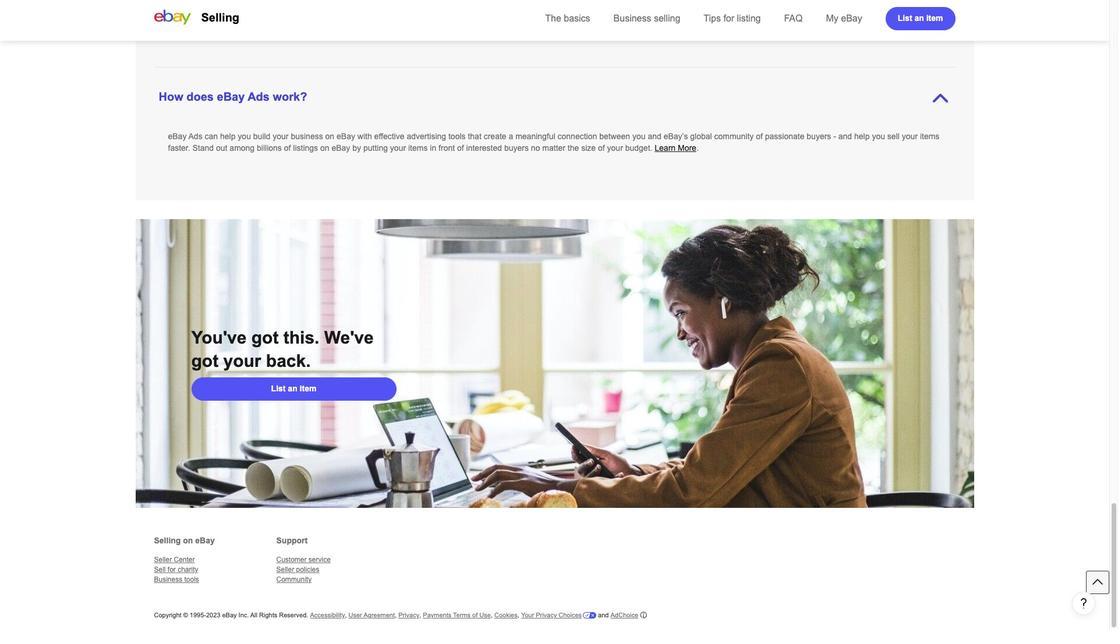 Task type: describe. For each thing, give the bounding box(es) containing it.
you left paid
[[644, 17, 657, 26]]

less
[[590, 17, 604, 26]]

you'll
[[741, 5, 760, 15]]

1 horizontal spatial 1099-
[[687, 0, 708, 3]]

$1,000
[[832, 17, 857, 26]]

1 are from the left
[[237, 17, 249, 26]]

with
[[358, 132, 372, 141]]

a down like at the right
[[589, 5, 593, 15]]

it
[[185, 29, 189, 38]]

tools inside ebay ads can help you build your business on ebay with effective advertising tools that create a meaningful connection between you and ebay's global community of passionate buyers - and help you sell your items faster. stand out among billions of listings on ebay by putting your items in front of interested buyers no matter the size of your budget.
[[449, 132, 466, 141]]

1 , from the left
[[345, 612, 347, 619]]

tips
[[704, 13, 721, 23]]

however,
[[460, 5, 494, 15]]

a inside ebay ads can help you build your business on ebay with effective advertising tools that create a meaningful connection between you and ebay's global community of passionate buyers - and help you sell your items faster. stand out among billions of listings on ebay by putting your items in front of interested buyers no matter the size of your budget.
[[509, 132, 513, 141]]

learn more link
[[655, 143, 697, 153]]

0 vertical spatial sold
[[251, 17, 266, 26]]

does
[[187, 90, 214, 103]]

check
[[520, 29, 543, 38]]

0 vertical spatial to
[[629, 0, 636, 3]]

ebay,
[[606, 0, 627, 3]]

then
[[910, 17, 926, 26]]

0 vertical spatial buyers
[[807, 132, 831, 141]]

1 may from the left
[[248, 5, 264, 15]]

bike
[[803, 17, 818, 26]]

.
[[697, 143, 699, 153]]

adchoice link
[[611, 611, 647, 619]]

list an item for list an item link to the right
[[898, 13, 943, 22]]

you up the among
[[238, 132, 251, 141]]

and up the learn at the top right of page
[[648, 132, 662, 141]]

service
[[309, 556, 331, 564]]

1 horizontal spatial owe
[[762, 5, 777, 15]]

1 vertical spatial list an item link
[[191, 377, 396, 401]]

you right the if
[[754, 17, 767, 26]]

1 horizontal spatial item
[[927, 13, 943, 22]]

a left bike
[[796, 17, 801, 26]]

process
[[412, 0, 441, 3]]

this.
[[284, 328, 319, 347]]

advertising
[[407, 132, 446, 141]]

last
[[859, 17, 872, 26]]

than
[[606, 17, 622, 26]]

center
[[174, 556, 195, 564]]

selling for selling
[[201, 11, 239, 24]]

size
[[581, 143, 596, 153]]

0 vertical spatial k
[[708, 0, 714, 3]]

be
[[427, 29, 436, 38]]

tips for listing
[[704, 13, 761, 23]]

that down the "businesses"
[[368, 5, 381, 15]]

that up so at the top left
[[396, 0, 410, 3]]

on left the jan
[[198, 0, 208, 3]]

0 horizontal spatial items
[[408, 143, 428, 153]]

2 may from the left
[[399, 5, 414, 15]]

use
[[480, 612, 491, 619]]

learn more .
[[655, 143, 699, 153]]

0 vertical spatial tax
[[926, 0, 937, 3]]

selling
[[654, 13, 681, 23]]

year,
[[874, 17, 892, 26]]

more
[[840, 0, 858, 3]]

for inside seller center sell for charity business tools
[[168, 566, 176, 574]]

doesn't
[[624, 5, 650, 15]]

sell inside ebay ads can help you build your business on ebay with effective advertising tools that create a meaningful connection between you and ebay's global community of passionate buyers - and help you sell your items faster. stand out among billions of listings on ebay by putting your items in front of interested buyers no matter the size of your budget.
[[888, 132, 900, 141]]

today
[[224, 29, 244, 38]]

1 horizontal spatial list an item link
[[886, 7, 956, 30]]

1 vertical spatial owe
[[442, 17, 457, 26]]

learn
[[655, 143, 676, 153]]

2022,
[[234, 0, 255, 3]]

you right so at the top left
[[406, 17, 419, 26]]

our
[[559, 29, 571, 38]]

$600
[[810, 0, 828, 3]]

1 help from the left
[[220, 132, 236, 141]]

your inside you've got this. we've got your back.
[[223, 351, 261, 370]]

0 horizontal spatial k
[[616, 5, 622, 15]]

the inside "starting on jan 1, 2022, irs regulations require all businesses that process payments, including online marketplaces like ebay, to issue a form 1099-k for all sellers who receive $600 or more in sales. the new tax reporting requirement may impact your 2022 tax return that you may file in 2023. however, just because you receive a 1099-k doesn't automatically mean that you'll owe taxes on the amount reported on your 1099- k. only goods that are sold for a profit are considered taxable, so you won't owe any taxes on something you sell for less than what you paid for it. for example, if you bought a bike for $1,000 last year, and then sold it on ebay today for $700, that $700 you made would generally not be subject to income tax. check out our"
[[893, 0, 907, 3]]

business selling
[[614, 13, 681, 23]]

in inside ebay ads can help you build your business on ebay with effective advertising tools that create a meaningful connection between you and ebay's global community of passionate buyers - and help you sell your items faster. stand out among billions of listings on ebay by putting your items in front of interested buyers no matter the size of your budget.
[[430, 143, 436, 153]]

0 vertical spatial business
[[614, 13, 652, 23]]

impact
[[266, 5, 290, 15]]

that up example,
[[725, 5, 739, 15]]

can
[[205, 132, 218, 141]]

of right community
[[756, 132, 763, 141]]

considered
[[322, 17, 362, 26]]

my ebay link
[[826, 13, 863, 23]]

and right -
[[839, 132, 852, 141]]

profit
[[287, 17, 305, 26]]

1 vertical spatial to
[[467, 29, 474, 38]]

automatically
[[653, 5, 700, 15]]

agreement
[[364, 612, 395, 619]]

1 horizontal spatial got
[[252, 328, 279, 347]]

ads inside ebay ads can help you build your business on ebay with effective advertising tools that create a meaningful connection between you and ebay's global community of passionate buyers - and help you sell your items faster. stand out among billions of listings on ebay by putting your items in front of interested buyers no matter the size of your budget.
[[188, 132, 203, 141]]

require
[[315, 0, 340, 3]]

accessibility link
[[310, 612, 345, 619]]

on right it
[[192, 29, 201, 38]]

help, opens dialogs image
[[1078, 598, 1090, 609]]

1 vertical spatial the
[[545, 13, 561, 23]]

payments,
[[443, 0, 480, 3]]

cookies
[[495, 612, 518, 619]]

0 vertical spatial in
[[861, 0, 867, 3]]

business
[[291, 132, 323, 141]]

bought
[[769, 17, 794, 26]]

of right size
[[598, 143, 605, 153]]

work?
[[273, 90, 307, 103]]

customer service link
[[276, 556, 331, 564]]

seller inside seller center sell for charity business tools
[[154, 556, 172, 564]]

2023
[[206, 612, 220, 619]]

or
[[830, 0, 837, 3]]

on right business
[[325, 132, 334, 141]]

terms
[[453, 612, 471, 619]]

ebay inside "starting on jan 1, 2022, irs regulations require all businesses that process payments, including online marketplaces like ebay, to issue a form 1099-k for all sellers who receive $600 or more in sales. the new tax reporting requirement may impact your 2022 tax return that you may file in 2023. however, just because you receive a 1099-k doesn't automatically mean that you'll owe taxes on the amount reported on your 1099- k. only goods that are sold for a profit are considered taxable, so you won't owe any taxes on something you sell for less than what you paid for it. for example, if you bought a bike for $1,000 last year, and then sold it on ebay today for $700, that $700 you made would generally not be subject to income tax. check out our"
[[203, 29, 222, 38]]

2 , from the left
[[395, 612, 397, 619]]

it.
[[689, 17, 695, 26]]

1 privacy from the left
[[399, 612, 420, 619]]

on up bike
[[801, 5, 810, 15]]

front
[[439, 143, 455, 153]]

policies
[[296, 566, 320, 574]]

jan
[[210, 0, 223, 3]]

example,
[[712, 17, 745, 26]]

build
[[253, 132, 271, 141]]

you down marketplaces
[[545, 5, 558, 15]]

for up mean
[[716, 0, 725, 3]]

back.
[[266, 351, 311, 370]]

sell for charity link
[[154, 566, 198, 574]]

the basics link
[[545, 13, 590, 23]]

and inside "starting on jan 1, 2022, irs regulations require all businesses that process payments, including online marketplaces like ebay, to issue a form 1099-k for all sellers who receive $600 or more in sales. the new tax reporting requirement may impact your 2022 tax return that you may file in 2023. however, just because you receive a 1099-k doesn't automatically mean that you'll owe taxes on the amount reported on your 1099- k. only goods that are sold for a profit are considered taxable, so you won't owe any taxes on something you sell for less than what you paid for it. for example, if you bought a bike for $1,000 last year, and then sold it on ebay today for $700, that $700 you made would generally not be subject to income tax. check out our"
[[894, 17, 908, 26]]

2023.
[[438, 5, 458, 15]]

0 horizontal spatial sold
[[168, 29, 183, 38]]

and adchoice
[[597, 612, 639, 619]]

online
[[517, 0, 539, 3]]

out inside "starting on jan 1, 2022, irs regulations require all businesses that process payments, including online marketplaces like ebay, to issue a form 1099-k for all sellers who receive $600 or more in sales. the new tax reporting requirement may impact your 2022 tax return that you may file in 2023. however, just because you receive a 1099-k doesn't automatically mean that you'll owe taxes on the amount reported on your 1099- k. only goods that are sold for a profit are considered taxable, so you won't owe any taxes on something you sell for less than what you paid for it. for example, if you bought a bike for $1,000 last year, and then sold it on ebay today for $700, that $700 you made would generally not be subject to income tax. check out our"
[[545, 29, 557, 38]]

my ebay
[[826, 13, 863, 23]]

ebay ads can help you build your business on ebay with effective advertising tools that create a meaningful connection between you and ebay's global community of passionate buyers - and help you sell your items faster. stand out among billions of listings on ebay by putting your items in front of interested buyers no matter the size of your budget.
[[168, 132, 940, 153]]

user
[[349, 612, 362, 619]]

what
[[625, 17, 642, 26]]

for left less at the top right
[[578, 17, 587, 26]]

on down just
[[497, 17, 506, 26]]



Task type: vqa. For each thing, say whether or not it's contained in the screenshot.
Sell for charity Link
yes



Task type: locate. For each thing, give the bounding box(es) containing it.
k down ebay,
[[616, 5, 622, 15]]

create
[[484, 132, 507, 141]]

that inside ebay ads can help you build your business on ebay with effective advertising tools that create a meaningful connection between you and ebay's global community of passionate buyers - and help you sell your items faster. stand out among billions of listings on ebay by putting your items in front of interested buyers no matter the size of your budget.
[[468, 132, 482, 141]]

out inside ebay ads can help you build your business on ebay with effective advertising tools that create a meaningful connection between you and ebay's global community of passionate buyers - and help you sell your items faster. stand out among billions of listings on ebay by putting your items in front of interested buyers no matter the size of your budget.
[[216, 143, 227, 153]]

0 horizontal spatial ads
[[188, 132, 203, 141]]

selling up seller center link
[[154, 536, 181, 545]]

basics
[[564, 13, 590, 23]]

1 horizontal spatial help
[[855, 132, 870, 141]]

that up interested
[[468, 132, 482, 141]]

rights
[[259, 612, 277, 619]]

2 horizontal spatial 1099-
[[917, 5, 938, 15]]

for left 'it.'
[[677, 17, 687, 26]]

starting on jan 1, 2022, irs regulations require all businesses that process payments, including online marketplaces like ebay, to issue a form 1099-k for all sellers who receive $600 or more in sales. the new tax reporting requirement may impact your 2022 tax return that you may file in 2023. however, just because you receive a 1099-k doesn't automatically mean that you'll owe taxes on the amount reported on your 1099- k. only goods that are sold for a profit are considered taxable, so you won't owe any taxes on something you sell for less than what you paid for it. for example, if you bought a bike for $1,000 last year, and then sold it on ebay today for $700, that $700 you made would generally not be subject to income tax. check out our
[[168, 0, 938, 38]]

1 vertical spatial item
[[300, 384, 317, 393]]

not
[[414, 29, 425, 38]]

1 vertical spatial business
[[154, 576, 182, 584]]

including
[[483, 0, 515, 3]]

1 horizontal spatial out
[[545, 29, 557, 38]]

that down profit
[[280, 29, 294, 38]]

the up the "our"
[[545, 13, 561, 23]]

list an item link down new
[[886, 7, 956, 30]]

0 horizontal spatial out
[[216, 143, 227, 153]]

1 vertical spatial the
[[568, 143, 579, 153]]

for
[[698, 17, 710, 26]]

form
[[666, 0, 685, 3]]

for down the impact at the top left
[[269, 17, 278, 26]]

1 horizontal spatial sold
[[251, 17, 266, 26]]

0 horizontal spatial tax
[[331, 5, 342, 15]]

seller policies link
[[276, 566, 320, 574]]

tax down require
[[331, 5, 342, 15]]

1 vertical spatial an
[[288, 384, 298, 393]]

ads left work?
[[248, 90, 270, 103]]

tools down charity
[[184, 576, 199, 584]]

2 privacy from the left
[[536, 612, 557, 619]]

1 horizontal spatial ads
[[248, 90, 270, 103]]

0 vertical spatial receive
[[781, 0, 808, 3]]

1 horizontal spatial taxes
[[779, 5, 799, 15]]

0 vertical spatial selling
[[201, 11, 239, 24]]

regulations
[[273, 0, 313, 3]]

1 horizontal spatial list an item
[[898, 13, 943, 22]]

irs
[[257, 0, 271, 3]]

reserved.
[[279, 612, 308, 619]]

receive down marketplaces
[[560, 5, 586, 15]]

starting
[[168, 0, 196, 3]]

1 vertical spatial buyers
[[504, 143, 529, 153]]

1 vertical spatial receive
[[560, 5, 586, 15]]

1099-
[[687, 0, 708, 3], [596, 5, 616, 15], [917, 5, 938, 15]]

may
[[248, 5, 264, 15], [399, 5, 414, 15]]

2 are from the left
[[308, 17, 319, 26]]

are down 2022
[[308, 17, 319, 26]]

global
[[690, 132, 712, 141]]

1 vertical spatial list
[[271, 384, 286, 393]]

0 vertical spatial tools
[[449, 132, 466, 141]]

you up budget.
[[633, 132, 646, 141]]

seller inside customer service seller policies community
[[276, 566, 294, 574]]

1 vertical spatial tools
[[184, 576, 199, 584]]

mean
[[703, 5, 723, 15]]

copyright
[[154, 612, 182, 619]]

reporting
[[168, 5, 200, 15]]

for right tips
[[724, 13, 735, 23]]

taxes up income
[[475, 17, 494, 26]]

1,
[[225, 0, 232, 3]]

1 vertical spatial out
[[216, 143, 227, 153]]

stand
[[193, 143, 214, 153]]

2 all from the left
[[728, 0, 736, 3]]

help right can
[[220, 132, 236, 141]]

like
[[592, 0, 604, 3]]

won't
[[421, 17, 440, 26]]

of left use
[[472, 612, 478, 619]]

made
[[332, 29, 353, 38]]

requirement
[[203, 5, 246, 15]]

listings
[[293, 143, 318, 153]]

4 , from the left
[[491, 612, 493, 619]]

out down can
[[216, 143, 227, 153]]

1 horizontal spatial the
[[893, 0, 907, 3]]

1 horizontal spatial list
[[898, 13, 913, 22]]

an down back.
[[288, 384, 298, 393]]

the inside ebay ads can help you build your business on ebay with effective advertising tools that create a meaningful connection between you and ebay's global community of passionate buyers - and help you sell your items faster. stand out among billions of listings on ebay by putting your items in front of interested buyers no matter the size of your budget.
[[568, 143, 579, 153]]

0 horizontal spatial buyers
[[504, 143, 529, 153]]

tools up front
[[449, 132, 466, 141]]

0 vertical spatial list an item link
[[886, 7, 956, 30]]

1 horizontal spatial to
[[629, 0, 636, 3]]

got up back.
[[252, 328, 279, 347]]

the inside "starting on jan 1, 2022, irs regulations require all businesses that process payments, including online marketplaces like ebay, to issue a form 1099-k for all sellers who receive $600 or more in sales. the new tax reporting requirement may impact your 2022 tax return that you may file in 2023. however, just because you receive a 1099-k doesn't automatically mean that you'll owe taxes on the amount reported on your 1099- k. only goods that are sold for a profit are considered taxable, so you won't owe any taxes on something you sell for less than what you paid for it. for example, if you bought a bike for $1,000 last year, and then sold it on ebay today for $700, that $700 you made would generally not be subject to income tax. check out our"
[[812, 5, 824, 15]]

list down back.
[[271, 384, 286, 393]]

, left privacy link
[[395, 612, 397, 619]]

the down $600 on the top right
[[812, 5, 824, 15]]

0 vertical spatial taxes
[[779, 5, 799, 15]]

and left adchoice
[[598, 612, 609, 619]]

cookies link
[[495, 612, 518, 619]]

a down the impact at the top left
[[280, 17, 285, 26]]

1 horizontal spatial business
[[614, 13, 652, 23]]

item down back.
[[300, 384, 317, 393]]

amount
[[826, 5, 853, 15]]

customer
[[276, 556, 307, 564]]

and
[[894, 17, 908, 26], [648, 132, 662, 141], [839, 132, 852, 141], [598, 612, 609, 619]]

among
[[230, 143, 255, 153]]

0 vertical spatial owe
[[762, 5, 777, 15]]

for right today
[[246, 29, 256, 38]]

of
[[756, 132, 763, 141], [284, 143, 291, 153], [457, 143, 464, 153], [598, 143, 605, 153], [472, 612, 478, 619]]

5 , from the left
[[518, 612, 520, 619]]

item right then
[[927, 13, 943, 22]]

on up year,
[[888, 5, 897, 15]]

who
[[764, 0, 779, 3]]

ads
[[248, 90, 270, 103], [188, 132, 203, 141]]

new
[[909, 0, 924, 3]]

by
[[353, 143, 361, 153]]

1 horizontal spatial privacy
[[536, 612, 557, 619]]

listing
[[737, 13, 761, 23]]

1 vertical spatial got
[[191, 351, 219, 370]]

charity
[[178, 566, 198, 574]]

on up center
[[183, 536, 193, 545]]

list an item for list an item link to the bottom
[[271, 384, 317, 393]]

1995-
[[190, 612, 206, 619]]

got down you've
[[191, 351, 219, 370]]

privacy left 'payments'
[[399, 612, 420, 619]]

0 vertical spatial the
[[893, 0, 907, 3]]

0 horizontal spatial tools
[[184, 576, 199, 584]]

3 , from the left
[[420, 612, 421, 619]]

owe down who
[[762, 5, 777, 15]]

0 horizontal spatial are
[[237, 17, 249, 26]]

1 vertical spatial ads
[[188, 132, 203, 141]]

how does ebay ads work?
[[159, 90, 307, 103]]

0 vertical spatial sell
[[563, 17, 576, 26]]

in up reported
[[861, 0, 867, 3]]

you right -
[[872, 132, 885, 141]]

goods
[[197, 17, 219, 26]]

1 horizontal spatial items
[[920, 132, 940, 141]]

0 vertical spatial ads
[[248, 90, 270, 103]]

ads up stand
[[188, 132, 203, 141]]

0 horizontal spatial may
[[248, 5, 264, 15]]

1 vertical spatial sell
[[888, 132, 900, 141]]

reported
[[855, 5, 886, 15]]

0 vertical spatial item
[[927, 13, 943, 22]]

are up today
[[237, 17, 249, 26]]

0 horizontal spatial selling
[[154, 536, 181, 545]]

on
[[198, 0, 208, 3], [801, 5, 810, 15], [888, 5, 897, 15], [497, 17, 506, 26], [192, 29, 201, 38], [325, 132, 334, 141], [320, 143, 329, 153], [183, 536, 193, 545]]

0 horizontal spatial receive
[[560, 5, 586, 15]]

payments
[[423, 612, 452, 619]]

of right front
[[457, 143, 464, 153]]

selling down the jan
[[201, 11, 239, 24]]

1 vertical spatial tax
[[331, 5, 342, 15]]

generally
[[378, 29, 412, 38]]

0 horizontal spatial privacy
[[399, 612, 420, 619]]

all up tips for listing
[[728, 0, 736, 3]]

list an item down new
[[898, 13, 943, 22]]

0 horizontal spatial item
[[300, 384, 317, 393]]

1099- down like at the right
[[596, 5, 616, 15]]

in down the advertising
[[430, 143, 436, 153]]

1 horizontal spatial are
[[308, 17, 319, 26]]

$700
[[296, 29, 315, 38]]

0 vertical spatial an
[[915, 13, 924, 22]]

all up return
[[343, 0, 351, 3]]

owe down 2023.
[[442, 17, 457, 26]]

how
[[159, 90, 183, 103]]

you right $700
[[317, 29, 330, 38]]

on right listings
[[320, 143, 329, 153]]

ebay
[[841, 13, 863, 23], [203, 29, 222, 38], [217, 90, 245, 103], [168, 132, 187, 141], [337, 132, 355, 141], [332, 143, 350, 153], [195, 536, 215, 545], [222, 612, 237, 619]]

faq link
[[784, 13, 803, 23]]

you up the "our"
[[548, 17, 561, 26]]

budget.
[[625, 143, 653, 153]]

k.
[[168, 17, 176, 26]]

buyers left no
[[504, 143, 529, 153]]

the left new
[[893, 0, 907, 3]]

0 vertical spatial seller
[[154, 556, 172, 564]]

1 horizontal spatial buyers
[[807, 132, 831, 141]]

1 horizontal spatial all
[[728, 0, 736, 3]]

1 horizontal spatial the
[[812, 5, 824, 15]]

1 vertical spatial in
[[429, 5, 436, 15]]

, left cookies link
[[491, 612, 493, 619]]

k up mean
[[708, 0, 714, 3]]

0 vertical spatial out
[[545, 29, 557, 38]]

list for list an item link to the bottom
[[271, 384, 286, 393]]

1 horizontal spatial seller
[[276, 566, 294, 574]]

in down process
[[429, 5, 436, 15]]

1 horizontal spatial receive
[[781, 0, 808, 3]]

that down requirement
[[222, 17, 235, 26]]

1 horizontal spatial sell
[[888, 132, 900, 141]]

a left the form
[[659, 0, 664, 3]]

1 vertical spatial selling
[[154, 536, 181, 545]]

you've got this. we've got your back.
[[191, 328, 374, 370]]

1 all from the left
[[343, 0, 351, 3]]

help right -
[[855, 132, 870, 141]]

the down connection
[[568, 143, 579, 153]]

receive up faq at the right of page
[[781, 0, 808, 3]]

1099- down new
[[917, 5, 938, 15]]

for right bike
[[820, 17, 830, 26]]

sellers
[[738, 0, 762, 3]]

would
[[355, 29, 376, 38]]

sold left it
[[168, 29, 183, 38]]

0 horizontal spatial taxes
[[475, 17, 494, 26]]

selling on ebay
[[154, 536, 215, 545]]

tools inside seller center sell for charity business tools
[[184, 576, 199, 584]]

1099- up mean
[[687, 0, 708, 3]]

out left the "our"
[[545, 29, 557, 38]]

community
[[715, 132, 754, 141]]

sell inside "starting on jan 1, 2022, irs regulations require all businesses that process payments, including online marketplaces like ebay, to issue a form 1099-k for all sellers who receive $600 or more in sales. the new tax reporting requirement may impact your 2022 tax return that you may file in 2023. however, just because you receive a 1099-k doesn't automatically mean that you'll owe taxes on the amount reported on your 1099- k. only goods that are sold for a profit are considered taxable, so you won't owe any taxes on something you sell for less than what you paid for it. for example, if you bought a bike for $1,000 last year, and then sold it on ebay today for $700, that $700 you made would generally not be subject to income tax. check out our"
[[563, 17, 576, 26]]

list an item link down back.
[[191, 377, 396, 401]]

file
[[416, 5, 427, 15]]

selling for selling on ebay
[[154, 536, 181, 545]]

a right create
[[509, 132, 513, 141]]

0 horizontal spatial the
[[568, 143, 579, 153]]

list an item link
[[886, 7, 956, 30], [191, 377, 396, 401]]

tax.
[[504, 29, 518, 38]]

0 vertical spatial list an item
[[898, 13, 943, 22]]

in
[[861, 0, 867, 3], [429, 5, 436, 15], [430, 143, 436, 153]]

buyers left -
[[807, 132, 831, 141]]

2 help from the left
[[855, 132, 870, 141]]

to down any at the top
[[467, 29, 474, 38]]

tax right new
[[926, 0, 937, 3]]

0 horizontal spatial all
[[343, 0, 351, 3]]

user agreement link
[[349, 612, 395, 619]]

my
[[826, 13, 839, 23]]

may down irs
[[248, 5, 264, 15]]

1 horizontal spatial tools
[[449, 132, 466, 141]]

taxes up bought
[[779, 5, 799, 15]]

, left your
[[518, 612, 520, 619]]

0 horizontal spatial help
[[220, 132, 236, 141]]

because
[[512, 5, 543, 15]]

1 vertical spatial k
[[616, 5, 622, 15]]

list for list an item link to the right
[[898, 13, 913, 22]]

seller down customer
[[276, 566, 294, 574]]

-
[[834, 132, 836, 141]]

, left 'payments'
[[420, 612, 421, 619]]

, left the user
[[345, 612, 347, 619]]

faq
[[784, 13, 803, 23]]

list an item
[[898, 13, 943, 22], [271, 384, 317, 393]]

1 horizontal spatial an
[[915, 13, 924, 22]]

1 vertical spatial seller
[[276, 566, 294, 574]]

between
[[599, 132, 630, 141]]

subject
[[439, 29, 465, 38]]

0 horizontal spatial owe
[[442, 17, 457, 26]]

1 vertical spatial taxes
[[475, 17, 494, 26]]

a
[[659, 0, 664, 3], [589, 5, 593, 15], [280, 17, 285, 26], [796, 17, 801, 26], [509, 132, 513, 141]]

0 vertical spatial the
[[812, 5, 824, 15]]

business selling link
[[614, 13, 681, 23]]

0 horizontal spatial the
[[545, 13, 561, 23]]

support
[[276, 536, 308, 545]]

business inside seller center sell for charity business tools
[[154, 576, 182, 584]]

customer service seller policies community
[[276, 556, 331, 584]]

1 vertical spatial sold
[[168, 29, 183, 38]]

businesses
[[353, 0, 394, 3]]

0 vertical spatial items
[[920, 132, 940, 141]]

1 vertical spatial items
[[408, 143, 428, 153]]

0 horizontal spatial got
[[191, 351, 219, 370]]

copyright © 1995-2023 ebay inc. all rights reserved. accessibility , user agreement , privacy , payments terms of use , cookies , your privacy choices
[[154, 612, 582, 619]]

1 horizontal spatial k
[[708, 0, 714, 3]]

privacy right your
[[536, 612, 557, 619]]

list an item down back.
[[271, 384, 317, 393]]

tips for listing link
[[704, 13, 761, 23]]

0 horizontal spatial 1099-
[[596, 5, 616, 15]]

you up so at the top left
[[383, 5, 397, 15]]

item
[[927, 13, 943, 22], [300, 384, 317, 393]]

more
[[678, 143, 697, 153]]

0 horizontal spatial business
[[154, 576, 182, 584]]

something
[[508, 17, 546, 26]]

0 horizontal spatial list an item
[[271, 384, 317, 393]]

of left listings
[[284, 143, 291, 153]]

0 horizontal spatial list an item link
[[191, 377, 396, 401]]

issue
[[638, 0, 657, 3]]

0 horizontal spatial to
[[467, 29, 474, 38]]

to
[[629, 0, 636, 3], [467, 29, 474, 38]]

2 vertical spatial in
[[430, 143, 436, 153]]

just
[[497, 5, 509, 15]]

list down new
[[898, 13, 913, 22]]

for down seller center link
[[168, 566, 176, 574]]

0 horizontal spatial list
[[271, 384, 286, 393]]

1 horizontal spatial may
[[399, 5, 414, 15]]



